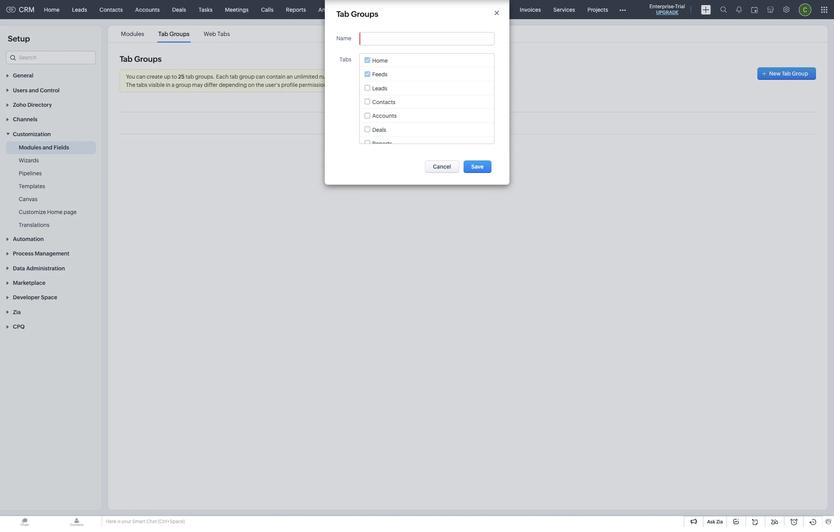 Task type: locate. For each thing, give the bounding box(es) containing it.
1 vertical spatial leads
[[372, 85, 387, 91]]

groups down deals link
[[170, 31, 190, 37]]

reports link
[[280, 0, 312, 19]]

tab right new on the top right of the page
[[782, 70, 791, 77]]

customize home page
[[19, 209, 77, 215]]

0 vertical spatial modules
[[121, 31, 144, 37]]

templates link
[[19, 182, 45, 190]]

2 can from the left
[[256, 74, 265, 80]]

tab groups inside list
[[158, 31, 190, 37]]

1 vertical spatial contacts
[[372, 99, 396, 105]]

None button
[[425, 160, 460, 173]]

purchase orders link
[[459, 0, 514, 19]]

customization region
[[0, 141, 102, 232]]

web tabs
[[204, 31, 230, 37]]

create menu image
[[702, 5, 711, 14]]

groups left found
[[460, 120, 478, 126]]

deals
[[172, 6, 186, 13], [372, 127, 386, 133]]

1 horizontal spatial tabs
[[340, 56, 352, 63]]

0 horizontal spatial modules
[[19, 144, 41, 151]]

wizards link
[[19, 156, 39, 164]]

0 vertical spatial leads
[[72, 6, 87, 13]]

upgrade
[[657, 10, 679, 15]]

1 vertical spatial reports
[[372, 141, 392, 147]]

services link
[[548, 0, 582, 19]]

tab up depending at left top
[[230, 74, 238, 80]]

crm link
[[6, 5, 35, 14]]

can up the
[[256, 74, 265, 80]]

ask zia
[[708, 519, 724, 525]]

modules up wizards
[[19, 144, 41, 151]]

1 vertical spatial modules
[[19, 144, 41, 151]]

0 horizontal spatial reports
[[286, 6, 306, 13]]

orders right sales
[[436, 6, 453, 13]]

an
[[287, 74, 293, 80]]

home right crm
[[44, 6, 60, 13]]

modules down accounts link
[[121, 31, 144, 37]]

0 horizontal spatial can
[[136, 74, 146, 80]]

1 orders from the left
[[436, 6, 453, 13]]

tab groups up you
[[120, 54, 162, 63]]

0 horizontal spatial orders
[[436, 6, 453, 13]]

leads
[[72, 6, 87, 13], [372, 85, 387, 91]]

translations link
[[19, 221, 49, 229]]

contacts right leads link
[[100, 6, 123, 13]]

modules inside customization region
[[19, 144, 41, 151]]

0 vertical spatial tabs
[[217, 31, 230, 37]]

analytics link
[[312, 0, 348, 19]]

tasks
[[199, 6, 213, 13]]

on
[[248, 82, 255, 88]]

list containing modules
[[114, 25, 237, 42]]

1 horizontal spatial deals
[[372, 127, 386, 133]]

contacts
[[100, 6, 123, 13], [372, 99, 396, 105]]

in
[[166, 82, 171, 88]]

tabs
[[217, 31, 230, 37], [340, 56, 352, 63]]

0 horizontal spatial contacts
[[100, 6, 123, 13]]

chats image
[[0, 516, 49, 527]]

tabs up of
[[340, 56, 352, 63]]

reports
[[286, 6, 306, 13], [372, 141, 392, 147]]

calls
[[261, 6, 274, 13]]

home
[[44, 6, 60, 13], [372, 58, 388, 64], [47, 209, 63, 215]]

you can create up to 25 tab groups. each tab group can contain an unlimited number of tabs. the tabs visible in a group may differ depending on the user's profile permissions.
[[126, 74, 360, 88]]

web
[[204, 31, 216, 37]]

0 horizontal spatial deals
[[172, 6, 186, 13]]

tabs right web
[[217, 31, 230, 37]]

projects link
[[582, 0, 615, 19]]

orders
[[436, 6, 453, 13], [490, 6, 508, 13]]

1 horizontal spatial accounts
[[372, 113, 397, 119]]

pipelines link
[[19, 169, 42, 177]]

analytics
[[319, 6, 342, 13]]

services
[[554, 6, 575, 13]]

to
[[172, 74, 177, 80]]

1 vertical spatial home
[[372, 58, 388, 64]]

chat
[[147, 519, 157, 524]]

tabs.
[[347, 74, 360, 80]]

group
[[792, 70, 809, 77]]

invoices
[[520, 6, 541, 13]]

0 horizontal spatial tab
[[186, 74, 194, 80]]

contacts image
[[52, 516, 101, 527]]

groups
[[351, 9, 379, 18], [170, 31, 190, 37], [134, 54, 162, 63], [460, 120, 478, 126]]

tab groups down deals link
[[158, 31, 190, 37]]

the
[[256, 82, 264, 88]]

modules
[[121, 31, 144, 37], [19, 144, 41, 151]]

crm
[[19, 5, 35, 14]]

leads inside leads link
[[72, 6, 87, 13]]

1 horizontal spatial tab
[[230, 74, 238, 80]]

sales
[[421, 6, 434, 13]]

0 horizontal spatial leads
[[72, 6, 87, 13]]

leads down the feeds on the top of page
[[372, 85, 387, 91]]

purchase
[[466, 6, 489, 13]]

orders right purchase
[[490, 6, 508, 13]]

customization
[[13, 131, 51, 137]]

here
[[106, 519, 116, 524]]

here is your smart chat (ctrl+space)
[[106, 519, 185, 524]]

home link
[[38, 0, 66, 19]]

purchase orders
[[466, 6, 508, 13]]

products
[[354, 6, 377, 13]]

contacts down the feeds on the top of page
[[372, 99, 396, 105]]

0 vertical spatial contacts
[[100, 6, 123, 13]]

None submit
[[464, 160, 492, 173]]

tab
[[186, 74, 194, 80], [230, 74, 238, 80]]

1 vertical spatial tab groups
[[158, 31, 190, 37]]

tab groups up name in the top left of the page
[[337, 9, 379, 18]]

1 horizontal spatial contacts
[[372, 99, 396, 105]]

permissions.
[[299, 82, 332, 88]]

leads right home 'link'
[[72, 6, 87, 13]]

0 vertical spatial accounts
[[135, 6, 160, 13]]

0 vertical spatial tab groups
[[337, 9, 379, 18]]

group down 25
[[176, 82, 191, 88]]

2 vertical spatial home
[[47, 209, 63, 215]]

tab groups link
[[157, 31, 191, 37]]

can
[[136, 74, 146, 80], [256, 74, 265, 80]]

tabs
[[137, 82, 148, 88]]

1 tab from the left
[[186, 74, 194, 80]]

1 horizontal spatial modules
[[121, 31, 144, 37]]

of
[[341, 74, 346, 80]]

1 horizontal spatial leads
[[372, 85, 387, 91]]

web tabs link
[[203, 31, 231, 37]]

groups.
[[195, 74, 215, 80]]

0 horizontal spatial group
[[176, 82, 191, 88]]

tab right 25
[[186, 74, 194, 80]]

home up the feeds on the top of page
[[372, 58, 388, 64]]

tasks link
[[192, 0, 219, 19]]

tab left products
[[337, 9, 349, 18]]

zia
[[717, 519, 724, 525]]

1 horizontal spatial orders
[[490, 6, 508, 13]]

modules for modules
[[121, 31, 144, 37]]

list
[[114, 25, 237, 42]]

0 vertical spatial group
[[239, 74, 255, 80]]

up
[[164, 74, 171, 80]]

1 horizontal spatial can
[[256, 74, 265, 80]]

home left "page"
[[47, 209, 63, 215]]

can up tabs
[[136, 74, 146, 80]]

accounts
[[135, 6, 160, 13], [372, 113, 397, 119]]

quotes
[[390, 6, 409, 13]]

2 orders from the left
[[490, 6, 508, 13]]

0 horizontal spatial accounts
[[135, 6, 160, 13]]

group up on
[[239, 74, 255, 80]]

1 vertical spatial accounts
[[372, 113, 397, 119]]

leads link
[[66, 0, 93, 19]]

no tab groups found
[[443, 120, 494, 126]]

tab right no
[[450, 120, 459, 126]]

smart
[[132, 519, 146, 524]]

modules for modules and fields
[[19, 144, 41, 151]]

group
[[239, 74, 255, 80], [176, 82, 191, 88]]

customize
[[19, 209, 46, 215]]

fields
[[54, 144, 69, 151]]



Task type: vqa. For each thing, say whether or not it's contained in the screenshot.
the Contacts Link
yes



Task type: describe. For each thing, give the bounding box(es) containing it.
a
[[172, 82, 175, 88]]

contacts link
[[93, 0, 129, 19]]

new
[[770, 70, 781, 77]]

meetings
[[225, 6, 249, 13]]

0 vertical spatial home
[[44, 6, 60, 13]]

profile
[[281, 82, 298, 88]]

canvas link
[[19, 195, 37, 203]]

customization button
[[0, 127, 102, 141]]

groups up create
[[134, 54, 162, 63]]

sales orders link
[[415, 0, 459, 19]]

each
[[216, 74, 229, 80]]

may
[[192, 82, 203, 88]]

pipelines
[[19, 170, 42, 176]]

accounts link
[[129, 0, 166, 19]]

number
[[320, 74, 340, 80]]

enterprise-trial upgrade
[[650, 4, 686, 15]]

page
[[64, 209, 77, 215]]

home inside customization region
[[47, 209, 63, 215]]

modules and fields
[[19, 144, 69, 151]]

create menu element
[[697, 0, 716, 19]]

1 vertical spatial tabs
[[340, 56, 352, 63]]

found
[[479, 120, 494, 126]]

no
[[443, 120, 449, 126]]

projects
[[588, 6, 609, 13]]

templates
[[19, 183, 45, 189]]

name
[[337, 35, 352, 41]]

canvas
[[19, 196, 37, 202]]

deals link
[[166, 0, 192, 19]]

create
[[147, 74, 163, 80]]

1 horizontal spatial group
[[239, 74, 255, 80]]

the
[[126, 82, 135, 88]]

contain
[[266, 74, 286, 80]]

customize home page link
[[19, 208, 77, 216]]

25
[[178, 74, 185, 80]]

ask
[[708, 519, 716, 525]]

invoices link
[[514, 0, 548, 19]]

tab up you
[[120, 54, 133, 63]]

tab inside 'button'
[[782, 70, 791, 77]]

your
[[122, 519, 131, 524]]

enterprise-
[[650, 4, 676, 9]]

quotes link
[[384, 0, 415, 19]]

visible
[[149, 82, 165, 88]]

modules link
[[120, 31, 145, 37]]

1 vertical spatial group
[[176, 82, 191, 88]]

1 vertical spatial deals
[[372, 127, 386, 133]]

products link
[[348, 0, 384, 19]]

modules and fields link
[[19, 143, 69, 151]]

wizards
[[19, 157, 39, 163]]

0 vertical spatial deals
[[172, 6, 186, 13]]

orders for sales orders
[[436, 6, 453, 13]]

1 horizontal spatial reports
[[372, 141, 392, 147]]

feeds
[[372, 71, 388, 78]]

2 tab from the left
[[230, 74, 238, 80]]

2 vertical spatial tab groups
[[120, 54, 162, 63]]

and
[[43, 144, 52, 151]]

calls link
[[255, 0, 280, 19]]

differ
[[204, 82, 218, 88]]

is
[[117, 519, 121, 524]]

meetings link
[[219, 0, 255, 19]]

tab down accounts link
[[158, 31, 168, 37]]

0 vertical spatial reports
[[286, 6, 306, 13]]

unlimited
[[294, 74, 318, 80]]

trial
[[676, 4, 686, 9]]

groups up name in the top left of the page
[[351, 9, 379, 18]]

setup
[[8, 34, 30, 43]]

sales orders
[[421, 6, 453, 13]]

orders for purchase orders
[[490, 6, 508, 13]]

0 horizontal spatial tabs
[[217, 31, 230, 37]]

you
[[126, 74, 135, 80]]

(ctrl+space)
[[158, 519, 185, 524]]

new tab group
[[770, 70, 809, 77]]

user's
[[265, 82, 280, 88]]

translations
[[19, 222, 49, 228]]

depending
[[219, 82, 247, 88]]

new tab group button
[[758, 67, 817, 80]]

1 can from the left
[[136, 74, 146, 80]]



